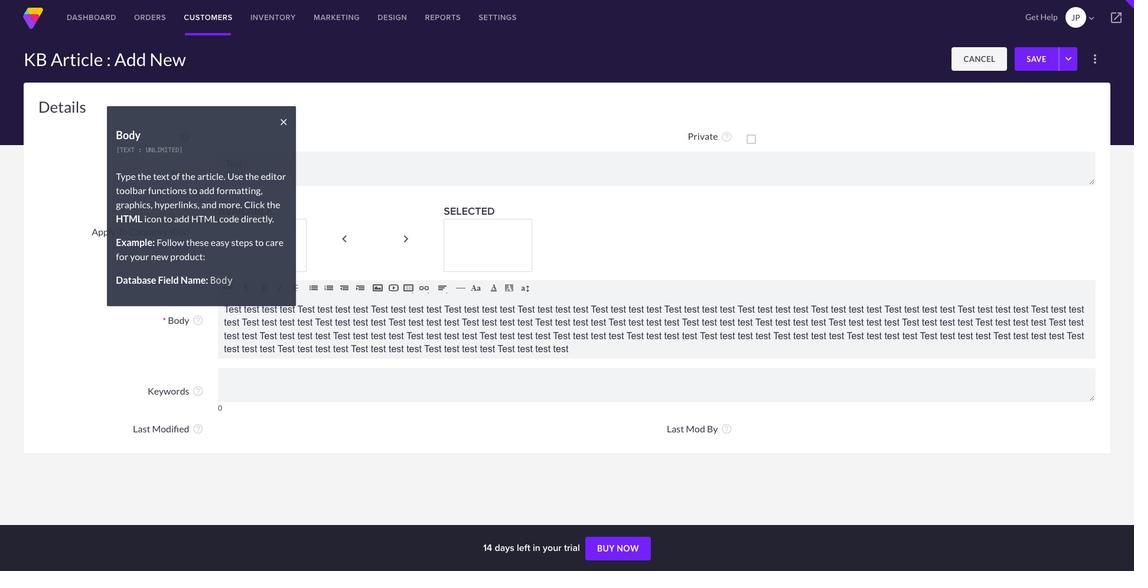 Task type: describe. For each thing, give the bounding box(es) containing it.
get
[[1026, 12, 1039, 22]]

jp
[[1072, 12, 1081, 22]]

help_outline right the * body
[[192, 315, 204, 327]]

unlimited]
[[146, 147, 183, 154]]

now
[[617, 544, 639, 554]]

left
[[517, 542, 531, 555]]

design
[[378, 12, 407, 23]]

care
[[266, 237, 284, 248]]

category
[[129, 226, 168, 237]]

customers
[[184, 12, 233, 23]]

settings
[[479, 12, 517, 23]]

save
[[1027, 54, 1047, 64]]

use
[[227, 171, 243, 182]]

* id help_outline
[[174, 131, 204, 143]]

in
[[533, 542, 541, 555]]

follow these easy steps to care for your new product:
[[116, 237, 284, 262]]

new
[[151, 251, 168, 262]]

your inside "follow these easy steps to care for your new product:"
[[130, 251, 149, 262]]

2%
[[218, 187, 228, 196]]

the left text
[[138, 171, 151, 182]]

private
[[688, 131, 718, 142]]

code
[[219, 213, 239, 224]]

last for help_outline
[[133, 423, 150, 435]]

reports
[[425, 12, 461, 23]]

article.
[[197, 171, 226, 182]]

click
[[244, 199, 265, 210]]

last mod by help_outline
[[667, 423, 733, 435]]

add
[[114, 48, 146, 70]]

hyperlinks,
[[155, 199, 200, 210]]

details
[[38, 97, 86, 116]]

directly.
[[241, 213, 274, 224]]

save link
[[1015, 47, 1059, 71]]

for
[[116, 251, 128, 262]]

type the text of the article. use the editor toolbar functions to add formatting, graphics, hyperlinks, and more. click the html icon to add html code directly.
[[116, 171, 286, 224]]

next
[[387, 247, 444, 261]]

1 horizontal spatial add
[[199, 185, 215, 196]]

name:
[[181, 275, 208, 286]]

help_outline inside keywords help_outline
[[192, 386, 204, 398]]

orders
[[134, 12, 166, 23]]

by
[[707, 423, 718, 435]]

type
[[116, 171, 136, 182]]

new
[[150, 48, 186, 70]]

last for by
[[667, 423, 684, 435]]

0 horizontal spatial add
[[174, 213, 189, 224]]

private help_outline
[[688, 131, 733, 143]]

next link
[[375, 226, 444, 261]]

view
[[171, 240, 189, 252]]

body inside database field name: body
[[210, 275, 233, 287]]

 link
[[1099, 0, 1135, 35]]

keywords
[[148, 386, 189, 397]]

: for [text
[[138, 147, 142, 154]]

field
[[158, 275, 179, 286]]

these
[[186, 237, 209, 248]]

editor
[[261, 171, 286, 182]]

marketing
[[314, 12, 360, 23]]

easy
[[211, 237, 230, 248]]

advanced
[[132, 240, 169, 252]]

keywords help_outline
[[148, 386, 204, 398]]

article
[[51, 48, 103, 70]]

* body
[[163, 315, 189, 326]]

title
[[171, 169, 189, 180]]

1 html from the left
[[116, 213, 142, 224]]

14
[[483, 542, 492, 555]]

buy now link
[[586, 538, 651, 561]]

graphics,
[[116, 199, 153, 210]]

apply to category id(s) advanced view help_outline
[[92, 226, 204, 252]]

more_vert
[[1088, 52, 1103, 66]]

advanced view link
[[38, 240, 189, 252]]

get help
[[1026, 12, 1058, 22]]

id(s)
[[170, 226, 189, 237]]

* for * id help_outline
[[174, 132, 178, 142]]



Task type: vqa. For each thing, say whether or not it's contained in the screenshot.
top your
yes



Task type: locate. For each thing, give the bounding box(es) containing it.
your down the example: on the top left of page
[[130, 251, 149, 262]]


[[1087, 13, 1097, 24]]

1 vertical spatial add
[[174, 213, 189, 224]]

help_outline inside apply to category id(s) advanced view help_outline
[[192, 233, 204, 245]]

last
[[133, 423, 150, 435], [667, 423, 684, 435]]

help_outline right title
[[192, 169, 204, 180]]

0 horizontal spatial html
[[116, 213, 142, 224]]

0 vertical spatial *
[[174, 132, 178, 142]]

title help_outline
[[171, 169, 204, 180]]

: inside body [text : unlimited]
[[138, 147, 142, 154]]

your right in
[[543, 542, 562, 555]]

buy now
[[597, 544, 639, 554]]

* inside * id help_outline
[[174, 132, 178, 142]]

and
[[201, 199, 217, 210]]

1 horizontal spatial html
[[191, 213, 218, 224]]

0 horizontal spatial body
[[116, 129, 141, 142]]

dashboard
[[67, 12, 116, 23]]

0 horizontal spatial *
[[163, 316, 166, 326]]

0 vertical spatial to
[[189, 185, 197, 196]]

days
[[495, 542, 515, 555]]

last left mod
[[667, 423, 684, 435]]

0 horizontal spatial to
[[163, 213, 172, 224]]

help
[[1041, 12, 1058, 22]]

2 html from the left
[[191, 213, 218, 224]]

the right use
[[245, 171, 259, 182]]

1 horizontal spatial :
[[138, 147, 142, 154]]

help_outline inside private help_outline
[[721, 131, 733, 143]]

database
[[116, 275, 156, 286]]

cancel link
[[952, 47, 1008, 71]]

help_outline right the 'modified'
[[192, 423, 204, 435]]

help_outline inside the "title help_outline"
[[192, 169, 204, 180]]

html
[[116, 213, 142, 224], [191, 213, 218, 224]]

help_outline right id
[[192, 131, 204, 143]]

kb
[[24, 48, 47, 70]]

2 horizontal spatial body
[[210, 275, 233, 287]]

mod
[[686, 423, 705, 435]]

help_outline right keywords
[[192, 386, 204, 398]]

cancel
[[964, 54, 996, 64]]

last left the 'modified'
[[133, 423, 150, 435]]

1 last from the left
[[133, 423, 150, 435]]

1 horizontal spatial *
[[174, 132, 178, 142]]

body down database field name: body
[[168, 315, 189, 326]]

body
[[116, 129, 141, 142], [210, 275, 233, 287], [168, 315, 189, 326]]

text
[[153, 171, 170, 182]]

0 vertical spatial your
[[130, 251, 149, 262]]

help_outline right private
[[721, 131, 733, 143]]

test
[[244, 305, 259, 315], [262, 305, 277, 315], [280, 305, 295, 315], [317, 305, 333, 315], [335, 305, 351, 315], [353, 305, 368, 315], [391, 305, 406, 315], [409, 305, 424, 315], [427, 305, 442, 315], [464, 305, 480, 315], [482, 305, 497, 315], [500, 305, 515, 315], [538, 305, 553, 315], [556, 305, 571, 315], [573, 305, 589, 315], [611, 305, 626, 315], [629, 305, 644, 315], [647, 305, 662, 315], [684, 305, 700, 315], [702, 305, 718, 315], [720, 305, 735, 315], [758, 305, 773, 315], [776, 305, 791, 315], [794, 305, 809, 315], [831, 305, 846, 315], [849, 305, 864, 315], [867, 305, 882, 315], [905, 305, 920, 315], [922, 305, 938, 315], [940, 305, 956, 315], [978, 305, 993, 315], [996, 305, 1011, 315], [1014, 305, 1029, 315], [1051, 305, 1067, 315], [1069, 305, 1085, 315], [224, 318, 239, 328], [262, 318, 277, 328], [280, 318, 295, 328], [298, 318, 313, 328], [335, 318, 350, 328], [353, 318, 368, 328], [371, 318, 386, 328], [409, 318, 424, 328], [426, 318, 442, 328], [444, 318, 460, 328], [482, 318, 497, 328], [500, 318, 515, 328], [518, 318, 533, 328], [555, 318, 571, 328], [573, 318, 588, 328], [591, 318, 606, 328], [629, 318, 644, 328], [647, 318, 662, 328], [664, 318, 680, 328], [702, 318, 717, 328], [720, 318, 735, 328], [738, 318, 753, 328], [776, 318, 791, 328], [793, 318, 809, 328], [811, 318, 826, 328], [849, 318, 864, 328], [867, 318, 882, 328], [885, 318, 900, 328], [922, 318, 938, 328], [940, 318, 955, 328], [958, 318, 973, 328], [996, 318, 1011, 328], [1014, 318, 1029, 328], [1031, 318, 1047, 328], [1069, 318, 1084, 328], [224, 331, 239, 341], [242, 331, 257, 341], [280, 331, 295, 341], [298, 331, 313, 341], [315, 331, 331, 341], [353, 331, 368, 341], [371, 331, 386, 341], [389, 331, 404, 341], [426, 331, 442, 341], [444, 331, 460, 341], [462, 331, 477, 341], [500, 331, 515, 341], [518, 331, 533, 341], [536, 331, 551, 341], [573, 331, 588, 341], [591, 331, 606, 341], [609, 331, 624, 341], [647, 331, 662, 341], [664, 331, 680, 341], [682, 331, 698, 341], [720, 331, 735, 341], [738, 331, 753, 341], [756, 331, 771, 341], [794, 331, 809, 341], [811, 331, 827, 341], [829, 331, 845, 341], [867, 331, 882, 341], [885, 331, 900, 341], [903, 331, 918, 341], [940, 331, 956, 341], [958, 331, 973, 341], [976, 331, 991, 341], [1014, 331, 1029, 341], [1032, 331, 1047, 341], [1049, 331, 1065, 341], [224, 344, 239, 355], [242, 344, 257, 355], [260, 344, 275, 355], [298, 344, 313, 355], [315, 344, 331, 355], [333, 344, 348, 355], [371, 344, 386, 355], [389, 344, 404, 355], [407, 344, 422, 355], [444, 344, 460, 355], [462, 344, 477, 355], [480, 344, 495, 355], [518, 344, 533, 355], [536, 344, 551, 355], [553, 344, 569, 355]]

html down and on the top left of the page
[[191, 213, 218, 224]]

to right icon
[[163, 213, 172, 224]]

2 vertical spatial to
[[255, 237, 264, 248]]

to left care
[[255, 237, 264, 248]]

*
[[174, 132, 178, 142], [163, 316, 166, 326]]

the right click at the left top
[[267, 199, 280, 210]]

help_outline inside * id help_outline
[[192, 131, 204, 143]]

icon
[[144, 213, 162, 224]]

0 horizontal spatial :
[[106, 48, 111, 70]]

more.
[[219, 199, 242, 210]]

selected
[[444, 204, 495, 219]]

more_vert button
[[1084, 47, 1107, 71]]

0 vertical spatial body
[[116, 129, 141, 142]]

* inside the * body
[[163, 316, 166, 326]]


[[1110, 11, 1124, 25]]

last inside last mod by help_outline
[[667, 423, 684, 435]]

1 vertical spatial *
[[163, 316, 166, 326]]

add
[[199, 185, 215, 196], [174, 213, 189, 224]]

body inside body [text : unlimited]
[[116, 129, 141, 142]]

to inside "follow these easy steps to care for your new product:"
[[255, 237, 264, 248]]

the right of
[[182, 171, 195, 182]]

body [text : unlimited]
[[116, 129, 183, 154]]

1 horizontal spatial to
[[189, 185, 197, 196]]

test test test test test test test test test test test test test test test test test test test test test test test test test test test test test test test test test test test test test test test test test test test test test test test test test test test test test test test test test test test test test test test test test test test test test test test test test test test test test test test test test test test test test test test test test test test test test test test test test test test test test test test test test test test test test test test test test test test test test test test test test test test test test test test test test test test test test test test test test test test test test test test test test test test test test test test test test test test test test test test test
[[224, 305, 1085, 355]]

buy
[[597, 544, 615, 554]]

functions
[[148, 185, 187, 196]]

: for article
[[106, 48, 111, 70]]

apply
[[92, 226, 116, 237]]

help_outline right by
[[721, 423, 733, 435]]

modified
[[152, 423, 189, 435]]

* down field
[[163, 316, 166, 326]]

help_outline
[[192, 131, 204, 143], [721, 131, 733, 143], [192, 169, 204, 180], [192, 233, 204, 245], [192, 315, 204, 327], [192, 386, 204, 398], [192, 423, 204, 435], [721, 423, 733, 435]]

1 vertical spatial body
[[210, 275, 233, 287]]

inventory
[[250, 12, 296, 23]]

test
[[224, 305, 241, 315], [298, 305, 315, 315], [371, 305, 388, 315], [444, 305, 462, 315], [518, 305, 535, 315], [591, 305, 608, 315], [664, 305, 682, 315], [738, 305, 755, 315], [811, 305, 829, 315], [885, 305, 902, 315], [958, 305, 975, 315], [1031, 305, 1049, 315], [242, 318, 259, 328], [315, 318, 333, 328], [389, 318, 406, 328], [462, 318, 479, 328], [535, 318, 553, 328], [609, 318, 626, 328], [682, 318, 700, 328], [756, 318, 773, 328], [829, 318, 846, 328], [902, 318, 920, 328], [976, 318, 993, 328], [1049, 318, 1066, 328], [260, 331, 277, 341], [333, 331, 350, 341], [406, 331, 424, 341], [480, 331, 497, 341], [553, 331, 571, 341], [627, 331, 644, 341], [700, 331, 718, 341], [774, 331, 791, 341], [847, 331, 864, 341], [920, 331, 938, 341], [994, 331, 1011, 341], [1067, 331, 1085, 341], [278, 344, 295, 355], [351, 344, 368, 355], [424, 344, 442, 355], [498, 344, 515, 355]]

available
[[218, 204, 273, 219]]

[text
[[116, 147, 135, 154]]

2 vertical spatial body
[[168, 315, 189, 326]]

your
[[130, 251, 149, 262], [543, 542, 562, 555]]

dashboard link
[[58, 0, 125, 35]]

1 horizontal spatial body
[[168, 315, 189, 326]]

trial
[[564, 542, 580, 555]]

steps
[[231, 237, 253, 248]]

toolbar
[[116, 185, 146, 196]]

of
[[171, 171, 180, 182]]

the
[[138, 171, 151, 182], [182, 171, 195, 182], [245, 171, 259, 182], [267, 199, 280, 210]]

follow
[[157, 237, 184, 248]]

* left id
[[174, 132, 178, 142]]

1 vertical spatial :
[[138, 147, 142, 154]]

database field name: body
[[116, 275, 233, 287]]

* for * body
[[163, 316, 166, 326]]

None text field
[[218, 152, 1096, 186], [218, 369, 1096, 403], [218, 152, 1096, 186], [218, 369, 1096, 403]]

add up and on the top left of the page
[[199, 185, 215, 196]]

add up id(s)
[[174, 213, 189, 224]]

last inside the last modified help_outline
[[133, 423, 150, 435]]

html up the to
[[116, 213, 142, 224]]

2 last from the left
[[667, 423, 684, 435]]

body right name:
[[210, 275, 233, 287]]

help_outline inside last mod by help_outline
[[721, 423, 733, 435]]

help_outline inside the last modified help_outline
[[192, 423, 204, 435]]

0
[[218, 404, 222, 413]]

0 horizontal spatial your
[[130, 251, 149, 262]]

1 vertical spatial to
[[163, 213, 172, 224]]

to down the "title help_outline"
[[189, 185, 197, 196]]

2 horizontal spatial to
[[255, 237, 264, 248]]

formatting,
[[216, 185, 263, 196]]

: right [text
[[138, 147, 142, 154]]

kb article : add new
[[24, 48, 186, 70]]

0 vertical spatial add
[[199, 185, 215, 196]]

id
[[179, 131, 189, 142]]

14 days left in your trial
[[483, 542, 583, 555]]

help_outline right view
[[192, 233, 204, 245]]

last modified help_outline
[[133, 423, 204, 435]]

0 horizontal spatial last
[[133, 423, 150, 435]]

example:
[[116, 237, 155, 248]]

body up [text
[[116, 129, 141, 142]]

1 vertical spatial your
[[543, 542, 562, 555]]

1 horizontal spatial last
[[667, 423, 684, 435]]

to
[[118, 226, 127, 237]]

product:
[[170, 251, 205, 262]]

0 vertical spatial :
[[106, 48, 111, 70]]

1 horizontal spatial your
[[543, 542, 562, 555]]

: left 'add'
[[106, 48, 111, 70]]



